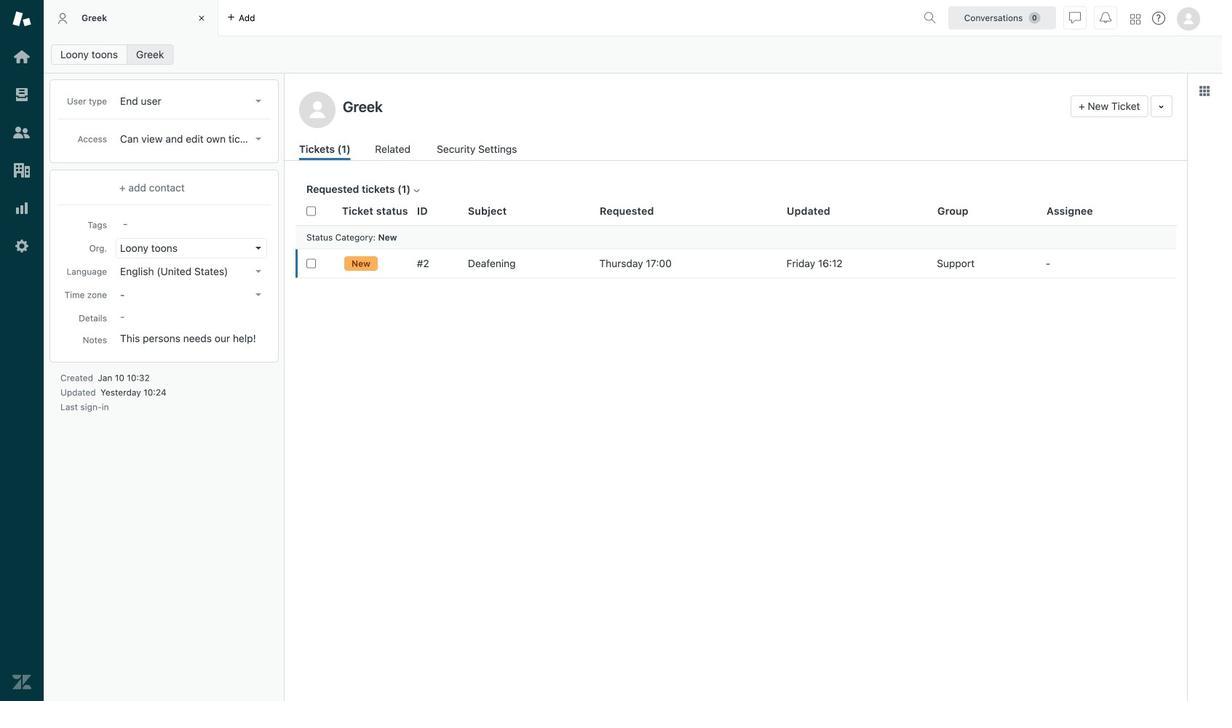 Task type: locate. For each thing, give the bounding box(es) containing it.
zendesk image
[[12, 673, 31, 692]]

None text field
[[339, 95, 1065, 117]]

None checkbox
[[307, 259, 316, 268]]

grid
[[285, 197, 1188, 701]]

3 arrow down image from the top
[[256, 293, 261, 296]]

0 vertical spatial arrow down image
[[256, 138, 261, 141]]

1 arrow down image from the top
[[256, 138, 261, 141]]

2 arrow down image from the top
[[256, 247, 261, 250]]

1 arrow down image from the top
[[256, 100, 261, 103]]

close image
[[194, 11, 209, 25]]

1 vertical spatial arrow down image
[[256, 270, 261, 273]]

0 vertical spatial arrow down image
[[256, 100, 261, 103]]

1 vertical spatial arrow down image
[[256, 247, 261, 250]]

arrow down image
[[256, 100, 261, 103], [256, 270, 261, 273], [256, 293, 261, 296]]

2 arrow down image from the top
[[256, 270, 261, 273]]

get started image
[[12, 47, 31, 66]]

2 vertical spatial arrow down image
[[256, 293, 261, 296]]

tab
[[44, 0, 218, 36]]

Select All Tickets checkbox
[[307, 206, 316, 216]]

arrow down image
[[256, 138, 261, 141], [256, 247, 261, 250]]

views image
[[12, 85, 31, 104]]



Task type: describe. For each thing, give the bounding box(es) containing it.
zendesk products image
[[1131, 14, 1141, 24]]

admin image
[[12, 237, 31, 256]]

main element
[[0, 0, 44, 701]]

notifications image
[[1100, 12, 1112, 24]]

zendesk support image
[[12, 9, 31, 28]]

- field
[[117, 216, 267, 232]]

organizations image
[[12, 161, 31, 180]]

button displays agent's chat status as invisible. image
[[1070, 12, 1081, 24]]

reporting image
[[12, 199, 31, 218]]

secondary element
[[44, 40, 1223, 69]]

customers image
[[12, 123, 31, 142]]

get help image
[[1153, 12, 1166, 25]]

apps image
[[1199, 85, 1211, 97]]

tabs tab list
[[44, 0, 918, 36]]



Task type: vqa. For each thing, say whether or not it's contained in the screenshot.
integrations's 4 min
no



